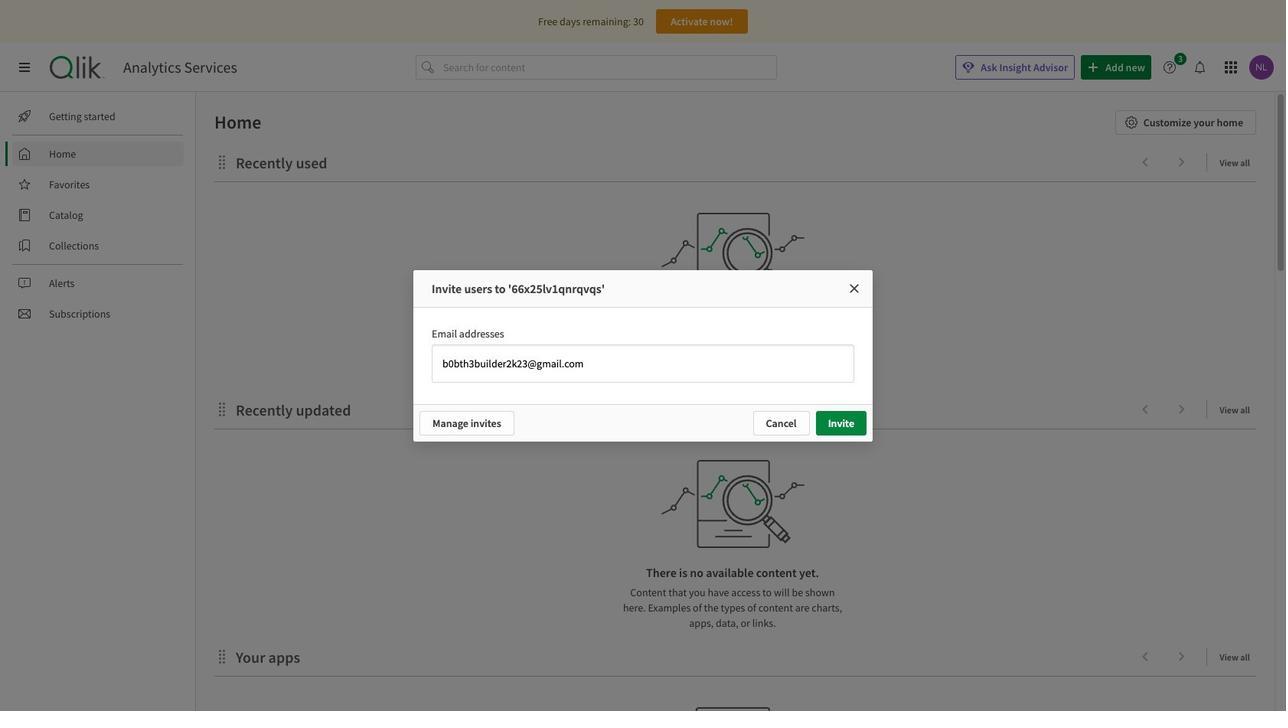 Task type: locate. For each thing, give the bounding box(es) containing it.
main content
[[190, 92, 1286, 711]]

close sidebar menu image
[[18, 61, 31, 74]]

dialog
[[414, 270, 873, 441]]

2 vertical spatial move collection image
[[214, 649, 230, 664]]

navigation pane element
[[0, 98, 195, 332]]

move collection image
[[214, 154, 230, 170], [214, 402, 230, 417], [214, 649, 230, 664]]

None text field
[[441, 353, 845, 373]]

analytics services element
[[123, 58, 237, 77]]



Task type: vqa. For each thing, say whether or not it's contained in the screenshot.
Subscriptions icon
no



Task type: describe. For each thing, give the bounding box(es) containing it.
1 vertical spatial move collection image
[[214, 402, 230, 417]]

0 vertical spatial move collection image
[[214, 154, 230, 170]]



